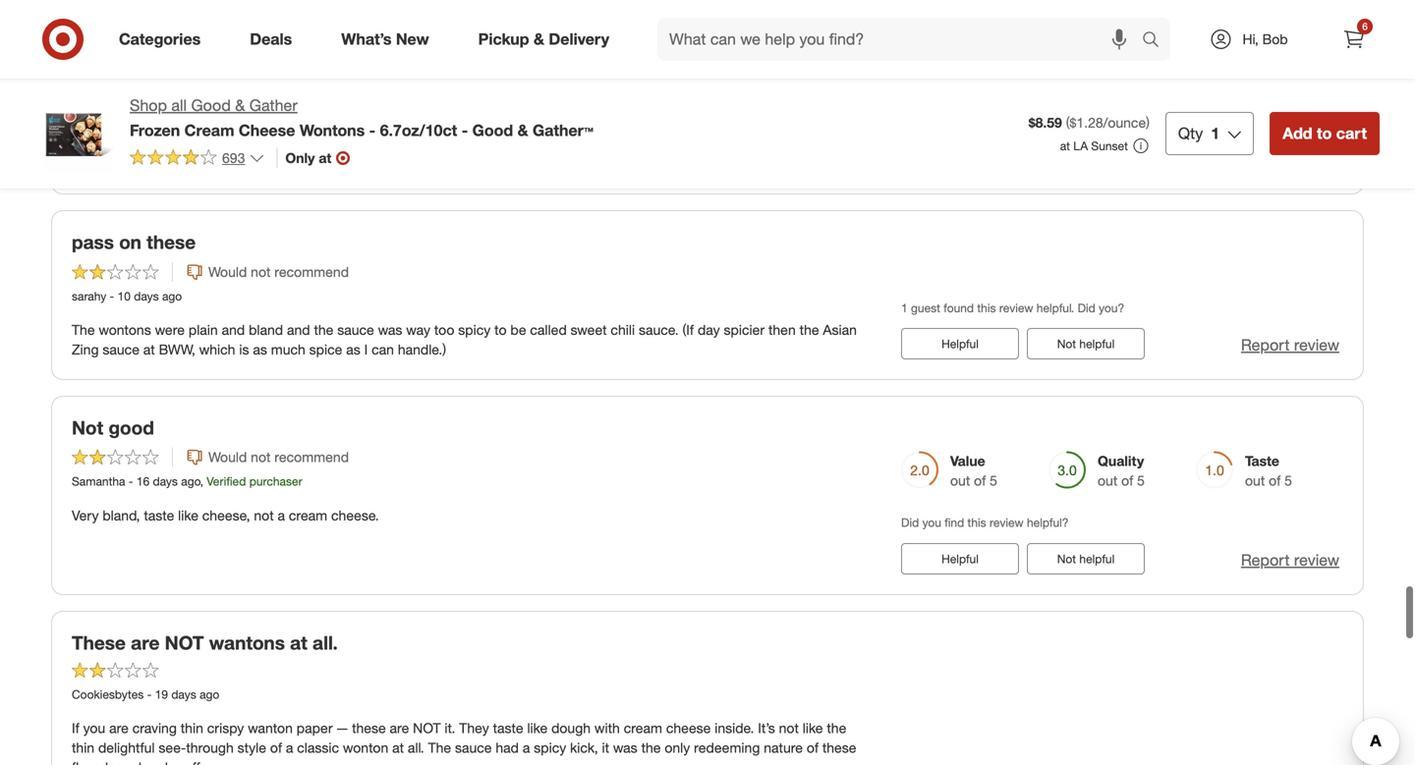 Task type: describe. For each thing, give the bounding box(es) containing it.
days for 16
[[153, 474, 178, 489]]

add
[[1283, 124, 1313, 143]]

0 horizontal spatial are
[[109, 720, 129, 737]]

1 guest found this review helpful. did you?
[[901, 301, 1125, 315]]

wantons
[[209, 632, 285, 654]]

cheese
[[239, 121, 295, 140]]

little
[[319, 106, 345, 123]]

too
[[434, 321, 455, 339]]

sauce.
[[639, 321, 679, 339]]

- right wontons
[[369, 121, 376, 140]]

delightful
[[98, 740, 155, 757]]

bob
[[1263, 30, 1288, 48]]

way
[[406, 321, 430, 339]]

1 vertical spatial &
[[235, 96, 245, 115]]

ago for 19
[[200, 688, 219, 702]]

to inside 'button'
[[1317, 124, 1332, 143]]

gather™
[[533, 121, 594, 140]]

1 vertical spatial these
[[352, 720, 386, 737]]

verified
[[207, 474, 246, 489]]

sauce inside if you are craving thin crispy wanton paper — these are not it. they taste like dough with cream cheese inside. it's not like the thin delightful see-through style of a classic wonton at all. the sauce had a spicy kick, it was the only redeeming nature of these flavorless dough puffs.
[[455, 740, 492, 757]]

0 horizontal spatial good
[[191, 96, 231, 115]]

6 link
[[1333, 18, 1376, 61]]

shop
[[130, 96, 167, 115]]

not good
[[72, 417, 154, 439]]

10
[[118, 289, 131, 304]]

cheese,
[[202, 507, 250, 524]]

and up much
[[287, 321, 310, 339]]

did you find this review helpful? for never stop making these
[[901, 115, 1069, 130]]

guest
[[911, 301, 941, 315]]

19
[[155, 688, 168, 702]]

qty
[[1178, 124, 1203, 143]]

was inside the wontons were plain and bland and the sauce was way too spicy to be called sweet chili sauce. (if day spicier then the asian zing sauce at bww, which is as much spice as i can handle.)
[[378, 321, 402, 339]]

pass
[[72, 231, 114, 254]]

what's new
[[341, 30, 429, 49]]

did you find this review helpful? for not good
[[901, 516, 1069, 530]]

qty 1
[[1178, 124, 1220, 143]]

you inside if you are craving thin crispy wanton paper — these are not it. they taste like dough with cream cheese inside. it's not like the thin delightful see-through style of a classic wonton at all. the sauce had a spicy kick, it was the only redeeming nature of these flavorless dough puffs.
[[83, 720, 105, 737]]

- left the 2 on the top left of the page
[[131, 74, 136, 88]]

categories link
[[102, 18, 225, 61]]

samantha
[[72, 474, 125, 489]]

taste inside if you are craving thin crispy wanton paper — these are not it. they taste like dough with cream cheese inside. it's not like the thin delightful see-through style of a classic wonton at all. the sauce had a spicy kick, it was the only redeeming nature of these flavorless dough puffs.
[[493, 720, 523, 737]]

a right had
[[523, 740, 530, 757]]

to inside the wontons were plain and bland and the sauce was way too spicy to be called sweet chili sauce. (if day spicier then the asian zing sauce at bww, which is as much spice as i can handle.)
[[495, 321, 507, 339]]

the inside the wontons were plain and bland and the sauce was way too spicy to be called sweet chili sauce. (if day spicier then the asian zing sauce at bww, which is as much spice as i can handle.)
[[72, 321, 95, 339]]

sarahy - 10 days ago
[[72, 289, 182, 304]]

value out of 5
[[951, 453, 998, 490]]

1 horizontal spatial 1
[[1211, 124, 1220, 143]]

recommend for pass on these
[[275, 263, 349, 280]]

2 horizontal spatial &
[[534, 30, 545, 49]]

these
[[277, 16, 338, 39]]

never stop making these
[[72, 16, 338, 39]]

frozen
[[130, 121, 180, 140]]

handle.)
[[398, 341, 446, 358]]

deals link
[[233, 18, 317, 61]]

1 vertical spatial 1
[[901, 301, 908, 315]]

found
[[944, 301, 974, 315]]

,
[[200, 474, 203, 489]]

the wontons were plain and bland and the sauce was way too spicy to be called sweet chili sauce. (if day spicier then the asian zing sauce at bww, which is as much spice as i can handle.)
[[72, 321, 857, 358]]

which
[[199, 341, 235, 358]]

5 inside value out of 5
[[990, 472, 998, 490]]

chili
[[611, 321, 635, 339]]

galvin
[[97, 74, 128, 88]]

1 vertical spatial thin
[[72, 740, 94, 757]]

2 horizontal spatial like
[[803, 720, 823, 737]]

not helpful button for would not recommend
[[1027, 328, 1145, 360]]

would not recommend for pass on these
[[208, 263, 349, 280]]

helpful for out of 5
[[942, 552, 979, 566]]

2 as from the left
[[346, 341, 360, 358]]

693 link
[[130, 148, 265, 171]]

2 horizontal spatial these
[[823, 740, 857, 757]]

at inside if you are craving thin crispy wanton paper — these are not it. they taste like dough with cream cheese inside. it's not like the thin delightful see-through style of a classic wonton at all. the sauce had a spicy kick, it was the only redeeming nature of these flavorless dough puffs.
[[392, 740, 404, 757]]

ago for 16
[[181, 474, 200, 489]]

hi, bob
[[1243, 30, 1288, 48]]

lane
[[72, 74, 94, 88]]

all. inside if you are craving thin crispy wanton paper — these are not it. they taste like dough with cream cheese inside. it's not like the thin delightful see-through style of a classic wonton at all. the sauce had a spicy kick, it was the only redeeming nature of these flavorless dough puffs.
[[408, 740, 424, 757]]

delivery
[[549, 30, 609, 49]]

693
[[222, 149, 245, 166]]

never
[[72, 16, 135, 39]]

did for never stop making these
[[901, 115, 919, 130]]

bww,
[[159, 341, 195, 358]]

redeeming
[[694, 740, 760, 757]]

at la sunset
[[1060, 139, 1128, 153]]

this for not good
[[968, 516, 987, 530]]

perfect
[[123, 106, 167, 123]]

spicy inside if you are craving thin crispy wanton paper — these are not it. they taste like dough with cream cheese inside. it's not like the thin delightful see-through style of a classic wonton at all. the sauce had a spicy kick, it was the only redeeming nature of these flavorless dough puffs.
[[534, 740, 566, 757]]

pass on these
[[72, 231, 196, 254]]

spicy inside the wontons were plain and bland and the sauce was way too spicy to be called sweet chili sauce. (if day spicier then the asian zing sauce at bww, which is as much spice as i can handle.)
[[458, 321, 491, 339]]

asian
[[823, 321, 857, 339]]

report for would not recommend
[[1241, 336, 1290, 355]]

1 report from the top
[[1241, 150, 1290, 169]]

pickup & delivery
[[478, 30, 609, 49]]

samantha - 16 days ago , verified purchaser
[[72, 474, 302, 489]]

not inside if you are craving thin crispy wanton paper — these are not it. they taste like dough with cream cheese inside. it's not like the thin delightful see-through style of a classic wonton at all. the sauce had a spicy kick, it was the only redeeming nature of these flavorless dough puffs.
[[779, 720, 799, 737]]

pickup & delivery link
[[462, 18, 634, 61]]

2
[[139, 74, 146, 88]]

la
[[1074, 139, 1088, 153]]

quality out of 5 for never stop making these
[[1098, 52, 1145, 89]]

2 vertical spatial &
[[518, 121, 528, 140]]

find for not good
[[945, 516, 964, 530]]

1 as from the left
[[253, 341, 267, 358]]

would not recommend for not good
[[208, 449, 349, 466]]

helpful for out of 5
[[1080, 552, 1115, 566]]

1 horizontal spatial good
[[472, 121, 513, 140]]

puffs.
[[176, 760, 210, 766]]

they
[[459, 720, 489, 737]]

1 horizontal spatial like
[[527, 720, 548, 737]]

texture,
[[232, 106, 278, 123]]

good
[[109, 417, 154, 439]]

1 report review button from the top
[[1241, 148, 1340, 171]]

zing
[[72, 341, 99, 358]]

was inside if you are craving thin crispy wanton paper — these are not it. they taste like dough with cream cheese inside. it's not like the thin delightful see-through style of a classic wonton at all. the sauce had a spicy kick, it was the only redeeming nature of these flavorless dough puffs.
[[613, 740, 638, 757]]

helpful? for never stop making these
[[1027, 115, 1069, 130]]

not up purchaser
[[251, 449, 271, 466]]

not helpful for would not recommend
[[1057, 337, 1115, 351]]

at right wantons
[[290, 632, 307, 654]]

gather
[[249, 96, 298, 115]]

1 vertical spatial taste out of 5
[[1245, 453, 1292, 490]]

helpful button for would not recommend
[[901, 328, 1019, 360]]

if
[[72, 720, 79, 737]]

1 report review from the top
[[1241, 150, 1340, 169]]

)
[[1146, 114, 1150, 131]]

at inside the wontons were plain and bland and the sauce was way too spicy to be called sweet chili sauce. (if day spicier then the asian zing sauce at bww, which is as much spice as i can handle.)
[[143, 341, 155, 358]]

what's
[[341, 30, 392, 49]]

be
[[511, 321, 526, 339]]

1 horizontal spatial dough
[[552, 720, 591, 737]]

0 vertical spatial not
[[165, 632, 204, 654]]

were
[[155, 321, 185, 339]]

with
[[595, 720, 620, 737]]

1 vertical spatial did
[[1078, 301, 1096, 315]]

0 horizontal spatial sauce
[[103, 341, 139, 358]]

not down purchaser
[[254, 507, 274, 524]]

1 not helpful from the top
[[1057, 151, 1115, 166]]

1 horizontal spatial are
[[131, 632, 160, 654]]

days right the 2 on the top left of the page
[[149, 74, 174, 88]]

search button
[[1133, 18, 1181, 65]]

1 horizontal spatial thin
[[181, 720, 203, 737]]

1 vertical spatial this
[[977, 301, 996, 315]]

0 horizontal spatial all.
[[313, 632, 338, 654]]

inside.
[[715, 720, 754, 737]]

What can we help you find? suggestions appear below search field
[[658, 18, 1147, 61]]

bland,
[[103, 507, 140, 524]]

and up is
[[222, 321, 245, 339]]

cream
[[184, 121, 234, 140]]

would for not good
[[208, 449, 247, 466]]

0 vertical spatial cream
[[289, 507, 327, 524]]

report review button for out of 5
[[1241, 549, 1340, 572]]

report for out of 5
[[1241, 551, 1290, 570]]



Task type: locate. For each thing, give the bounding box(es) containing it.
0 vertical spatial good
[[191, 96, 231, 115]]

wontons
[[99, 321, 151, 339]]

are left it.
[[390, 720, 409, 737]]

cream inside if you are craving thin crispy wanton paper — these are not it. they taste like dough with cream cheese inside. it's not like the thin delightful see-through style of a classic wonton at all. the sauce had a spicy kick, it was the only redeeming nature of these flavorless dough puffs.
[[624, 720, 662, 737]]

2 vertical spatial report review
[[1241, 551, 1340, 570]]

2 report review button from the top
[[1241, 334, 1340, 357]]

days
[[149, 74, 174, 88], [134, 289, 159, 304], [153, 474, 178, 489], [171, 688, 196, 702]]

3 report from the top
[[1241, 551, 1290, 570]]

to left be
[[495, 321, 507, 339]]

this right found
[[977, 301, 996, 315]]

day
[[698, 321, 720, 339]]

was up can
[[378, 321, 402, 339]]

1 vertical spatial would not recommend
[[208, 449, 349, 466]]

would up plain
[[208, 263, 247, 280]]

1 vertical spatial report review
[[1241, 336, 1340, 355]]

6
[[1363, 20, 1368, 32]]

0 horizontal spatial not
[[165, 632, 204, 654]]

1 horizontal spatial sauce
[[337, 321, 374, 339]]

0 vertical spatial would
[[208, 263, 247, 280]]

these
[[72, 632, 126, 654]]

1 find from the top
[[945, 115, 964, 130]]

value
[[951, 453, 986, 470]]

it's
[[758, 720, 775, 737]]

good left gather™ on the top left of page
[[472, 121, 513, 140]]

at left la
[[1060, 139, 1070, 153]]

ago
[[177, 74, 197, 88], [162, 289, 182, 304], [181, 474, 200, 489], [200, 688, 219, 702]]

spicy left kick,
[[534, 740, 566, 757]]

spice
[[309, 341, 342, 358]]

very
[[72, 507, 99, 524]]

as right is
[[253, 341, 267, 358]]

days for 19
[[171, 688, 196, 702]]

ago up crispy
[[200, 688, 219, 702]]

3 not helpful from the top
[[1057, 552, 1115, 566]]

you for not good
[[923, 516, 942, 530]]

the right it's
[[827, 720, 847, 737]]

0 vertical spatial report
[[1241, 150, 1290, 169]]

of inside value out of 5
[[974, 472, 986, 490]]

-
[[131, 74, 136, 88], [369, 121, 376, 140], [462, 121, 468, 140], [110, 289, 114, 304], [129, 474, 133, 489], [147, 688, 152, 702]]

2 vertical spatial did
[[901, 516, 919, 530]]

0 horizontal spatial dough
[[133, 760, 173, 766]]

like down samantha - 16 days ago , verified purchaser
[[178, 507, 198, 524]]

- left 19
[[147, 688, 152, 702]]

1 vertical spatial good
[[472, 121, 513, 140]]

a right just
[[308, 106, 315, 123]]

shop all good & gather frozen cream cheese wontons - 6.7oz/10ct - good & gather™
[[130, 96, 594, 140]]

days right 19
[[171, 688, 196, 702]]

1 vertical spatial not helpful button
[[1027, 328, 1145, 360]]

1 vertical spatial not
[[413, 720, 441, 737]]

days right 10
[[134, 289, 159, 304]]

0 vertical spatial helpful button
[[901, 328, 1019, 360]]

making
[[195, 16, 272, 39]]

- left 16
[[129, 474, 133, 489]]

/ounce
[[1104, 114, 1146, 131]]

1 vertical spatial quality
[[1098, 453, 1144, 470]]

0 vertical spatial report review
[[1241, 150, 1340, 169]]

the up spice
[[314, 321, 334, 339]]

recommend up the bland
[[275, 263, 349, 280]]

dough
[[552, 720, 591, 737], [133, 760, 173, 766]]

at right 'only'
[[319, 149, 332, 166]]

cream right with at the left bottom
[[624, 720, 662, 737]]

3 report review button from the top
[[1241, 549, 1340, 572]]

0 vertical spatial taste out of 5
[[951, 52, 998, 89]]

sarahy
[[72, 289, 106, 304]]

of
[[974, 72, 986, 89], [1122, 72, 1134, 89], [1269, 72, 1281, 89], [974, 472, 986, 490], [1122, 472, 1134, 490], [1269, 472, 1281, 490], [270, 740, 282, 757], [807, 740, 819, 757]]

0 vertical spatial not helpful button
[[1027, 143, 1145, 174]]

0 vertical spatial did
[[901, 115, 919, 130]]

report review button
[[1241, 148, 1340, 171], [1241, 334, 1340, 357], [1241, 549, 1340, 572]]

1 vertical spatial recommend
[[275, 449, 349, 466]]

paper
[[297, 720, 333, 737]]

5
[[990, 72, 998, 89], [1137, 72, 1145, 89], [1285, 72, 1292, 89], [990, 472, 998, 490], [1137, 472, 1145, 490], [1285, 472, 1292, 490]]

dough up kick,
[[552, 720, 591, 737]]

all.
[[313, 632, 338, 654], [408, 740, 424, 757]]

& left gather
[[235, 96, 245, 115]]

out
[[951, 72, 970, 89], [1098, 72, 1118, 89], [1245, 72, 1265, 89], [951, 472, 970, 490], [1098, 472, 1118, 490], [1245, 472, 1265, 490]]

not helpful button
[[1027, 143, 1145, 174], [1027, 328, 1145, 360], [1027, 543, 1145, 575]]

sweet
[[571, 321, 607, 339]]

0 horizontal spatial &
[[235, 96, 245, 115]]

recommend up purchaser
[[275, 449, 349, 466]]

thin down if
[[72, 740, 94, 757]]

0 vertical spatial report review button
[[1241, 148, 1340, 171]]

0 horizontal spatial like
[[178, 507, 198, 524]]

1 vertical spatial spicy
[[534, 740, 566, 757]]

recommend for not good
[[275, 449, 349, 466]]

hi,
[[1243, 30, 1259, 48]]

the down it.
[[428, 740, 451, 757]]

would up verified
[[208, 449, 247, 466]]

good up cream
[[191, 96, 231, 115]]

bland
[[249, 321, 283, 339]]

2 would from the top
[[208, 449, 247, 466]]

are
[[131, 632, 160, 654], [109, 720, 129, 737], [390, 720, 409, 737]]

0 horizontal spatial as
[[253, 341, 267, 358]]

out inside value out of 5
[[951, 472, 970, 490]]

helpful.
[[1037, 301, 1075, 315]]

$8.59 ( $1.28 /ounce )
[[1029, 114, 1150, 131]]

0 vertical spatial helpful
[[942, 337, 979, 351]]

16
[[136, 474, 150, 489]]

1 vertical spatial helpful
[[1080, 337, 1115, 351]]

would not recommend up purchaser
[[208, 449, 349, 466]]

at
[[1060, 139, 1070, 153], [319, 149, 332, 166], [143, 341, 155, 358], [290, 632, 307, 654], [392, 740, 404, 757]]

3 report review from the top
[[1241, 551, 1340, 570]]

not up the bland
[[251, 263, 271, 280]]

0 horizontal spatial was
[[378, 321, 402, 339]]

are up delightful at the bottom
[[109, 720, 129, 737]]

cream down purchaser
[[289, 507, 327, 524]]

1 left guest
[[901, 301, 908, 315]]

quality out of 5 for not good
[[1098, 453, 1145, 490]]

these are not wantons at all.
[[72, 632, 338, 654]]

2 helpful from the top
[[1080, 337, 1115, 351]]

- left 10
[[110, 289, 114, 304]]

pickup
[[478, 30, 529, 49]]

days right 16
[[153, 474, 178, 489]]

0 horizontal spatial 1
[[901, 301, 908, 315]]

1 horizontal spatial as
[[346, 341, 360, 358]]

1 vertical spatial the
[[428, 740, 451, 757]]

these right nature
[[823, 740, 857, 757]]

0 horizontal spatial to
[[495, 321, 507, 339]]

1 vertical spatial was
[[613, 740, 638, 757]]

helpful down value out of 5
[[942, 552, 979, 566]]

1 did you find this review helpful? from the top
[[901, 115, 1069, 130]]

1 vertical spatial did you find this review helpful?
[[901, 516, 1069, 530]]

1 helpful from the top
[[1080, 151, 1115, 166]]

0 horizontal spatial the
[[72, 321, 95, 339]]

1 vertical spatial find
[[945, 516, 964, 530]]

1 vertical spatial sauce
[[103, 341, 139, 358]]

only
[[665, 740, 690, 757]]

1 right qty
[[1211, 124, 1220, 143]]

1 vertical spatial dough
[[133, 760, 173, 766]]

not inside if you are craving thin crispy wanton paper — these are not it. they taste like dough with cream cheese inside. it's not like the thin delightful see-through style of a classic wonton at all. the sauce had a spicy kick, it was the only redeeming nature of these flavorless dough puffs.
[[413, 720, 441, 737]]

1 helpful? from the top
[[1027, 115, 1069, 130]]

all. right wonton
[[408, 740, 424, 757]]

3 not helpful button from the top
[[1027, 543, 1145, 575]]

0 vertical spatial these
[[147, 231, 196, 254]]

the left only
[[641, 740, 661, 757]]

not left it.
[[413, 720, 441, 737]]

at left the bww,
[[143, 341, 155, 358]]

sauce down they
[[455, 740, 492, 757]]

1 horizontal spatial spicy
[[534, 740, 566, 757]]

1 would not recommend from the top
[[208, 263, 349, 280]]

& left gather™ on the top left of page
[[518, 121, 528, 140]]

1 horizontal spatial to
[[1317, 124, 1332, 143]]

2 vertical spatial report review button
[[1241, 549, 1340, 572]]

the up the "zing"
[[72, 321, 95, 339]]

& right pickup
[[534, 30, 545, 49]]

0 vertical spatial you
[[923, 115, 942, 130]]

is
[[239, 341, 249, 358]]

2 did you find this review helpful? from the top
[[901, 516, 1069, 530]]

would for pass on these
[[208, 263, 247, 280]]

report review
[[1241, 150, 1340, 169], [1241, 336, 1340, 355], [1241, 551, 1340, 570]]

did for not good
[[901, 516, 919, 530]]

6.7oz/10ct
[[380, 121, 457, 140]]

2 horizontal spatial are
[[390, 720, 409, 737]]

if you are craving thin crispy wanton paper — these are not it. they taste like dough with cream cheese inside. it's not like the thin delightful see-through style of a classic wonton at all. the sauce had a spicy kick, it was the only redeeming nature of these flavorless dough puffs.
[[72, 720, 857, 766]]

2 horizontal spatial sauce
[[455, 740, 492, 757]]

1 quality out of 5 from the top
[[1098, 52, 1145, 89]]

0 horizontal spatial these
[[147, 231, 196, 254]]

not up 19
[[165, 632, 204, 654]]

2 would not recommend from the top
[[208, 449, 349, 466]]

2 report review from the top
[[1241, 336, 1340, 355]]

1 vertical spatial not helpful
[[1057, 337, 1115, 351]]

not
[[1057, 151, 1076, 166], [1057, 337, 1076, 351], [72, 417, 103, 439], [1057, 552, 1076, 566]]

2 vertical spatial sauce
[[455, 740, 492, 757]]

as
[[253, 341, 267, 358], [346, 341, 360, 358]]

the right then
[[800, 321, 819, 339]]

&
[[534, 30, 545, 49], [235, 96, 245, 115], [518, 121, 528, 140]]

and left 'texture,'
[[205, 106, 229, 123]]

not helpful button for out of 5
[[1027, 543, 1145, 575]]

dough down see-
[[133, 760, 173, 766]]

1 horizontal spatial the
[[428, 740, 451, 757]]

helpful button
[[901, 328, 1019, 360], [901, 543, 1019, 575]]

ago up all
[[177, 74, 197, 88]]

was right the it on the left of the page
[[613, 740, 638, 757]]

cookiesbytes - 19 days ago
[[72, 688, 219, 702]]

ago for 10
[[162, 289, 182, 304]]

not helpful
[[1057, 151, 1115, 166], [1057, 337, 1115, 351], [1057, 552, 1115, 566]]

2 helpful button from the top
[[901, 543, 1019, 575]]

you for never stop making these
[[923, 115, 942, 130]]

1 horizontal spatial &
[[518, 121, 528, 140]]

2 vertical spatial these
[[823, 740, 857, 757]]

0 vertical spatial the
[[72, 321, 95, 339]]

did you find this review helpful?
[[901, 115, 1069, 130], [901, 516, 1069, 530]]

2 vertical spatial helpful
[[1080, 552, 1115, 566]]

2 quality out of 5 from the top
[[1098, 453, 1145, 490]]

3 helpful from the top
[[1080, 552, 1115, 566]]

1 vertical spatial helpful
[[942, 552, 979, 566]]

helpful down found
[[942, 337, 979, 351]]

1 helpful button from the top
[[901, 328, 1019, 360]]

recommend
[[275, 263, 349, 280], [275, 449, 349, 466]]

1 vertical spatial you
[[923, 516, 942, 530]]

find
[[945, 115, 964, 130], [945, 516, 964, 530]]

spicy
[[458, 321, 491, 339], [534, 740, 566, 757]]

0 vertical spatial helpful?
[[1027, 115, 1069, 130]]

sunset
[[1091, 139, 1128, 153]]

0 horizontal spatial taste out of 5
[[951, 52, 998, 89]]

—
[[337, 720, 348, 737]]

0 vertical spatial &
[[534, 30, 545, 49]]

not up nature
[[779, 720, 799, 737]]

would not recommend up the bland
[[208, 263, 349, 280]]

2 report from the top
[[1241, 336, 1290, 355]]

(
[[1066, 114, 1070, 131]]

plain
[[189, 321, 218, 339]]

this down value out of 5
[[968, 516, 987, 530]]

wonton
[[343, 740, 388, 757]]

the inside if you are craving thin crispy wanton paper — these are not it. they taste like dough with cream cheese inside. it's not like the thin delightful see-through style of a classic wonton at all. the sauce had a spicy kick, it was the only redeeming nature of these flavorless dough puffs.
[[428, 740, 451, 757]]

like right they
[[527, 720, 548, 737]]

1 horizontal spatial not
[[413, 720, 441, 737]]

flavorless
[[72, 760, 130, 766]]

ago left verified
[[181, 474, 200, 489]]

1 quality from the top
[[1098, 52, 1144, 69]]

helpful? for not good
[[1027, 516, 1069, 530]]

see-
[[159, 740, 186, 757]]

wontons
[[300, 121, 365, 140]]

a down 'wanton'
[[286, 740, 293, 757]]

report review button for would not recommend
[[1241, 334, 1340, 357]]

sauce up i
[[337, 321, 374, 339]]

0 vertical spatial was
[[378, 321, 402, 339]]

helpful
[[1080, 151, 1115, 166], [1080, 337, 1115, 351], [1080, 552, 1115, 566]]

spicy right too
[[458, 321, 491, 339]]

1 would from the top
[[208, 263, 247, 280]]

2 not helpful from the top
[[1057, 337, 1115, 351]]

like up nature
[[803, 720, 823, 737]]

then
[[769, 321, 796, 339]]

what's new link
[[325, 18, 454, 61]]

it.
[[445, 720, 455, 737]]

a down purchaser
[[278, 507, 285, 524]]

$8.59
[[1029, 114, 1062, 131]]

- right 6.7oz/10ct
[[462, 121, 468, 140]]

pricey.
[[348, 106, 388, 123]]

sauce down wontons
[[103, 341, 139, 358]]

1 vertical spatial to
[[495, 321, 507, 339]]

helpful button down value out of 5
[[901, 543, 1019, 575]]

2 vertical spatial report
[[1241, 551, 1290, 570]]

1 vertical spatial report
[[1241, 336, 1290, 355]]

2 not helpful button from the top
[[1027, 328, 1145, 360]]

0 vertical spatial not helpful
[[1057, 151, 1115, 166]]

search
[[1133, 32, 1181, 51]]

2 vertical spatial not helpful button
[[1027, 543, 1145, 575]]

this for never stop making these
[[968, 115, 987, 130]]

craving
[[132, 720, 177, 737]]

days for 10
[[134, 289, 159, 304]]

image of frozen cream cheese wontons - 6.7oz/10ct - good & gather™ image
[[35, 94, 114, 173]]

classic
[[297, 740, 339, 757]]

find down value out of 5
[[945, 516, 964, 530]]

0 vertical spatial this
[[968, 115, 987, 130]]

much
[[271, 341, 305, 358]]

the
[[314, 321, 334, 339], [800, 321, 819, 339], [827, 720, 847, 737], [641, 740, 661, 757]]

report
[[1241, 150, 1290, 169], [1241, 336, 1290, 355], [1241, 551, 1290, 570]]

0 vertical spatial would not recommend
[[208, 263, 349, 280]]

had
[[496, 740, 519, 757]]

it
[[602, 740, 609, 757]]

1 vertical spatial helpful button
[[901, 543, 1019, 575]]

report review for would not recommend
[[1241, 336, 1340, 355]]

2 vertical spatial you
[[83, 720, 105, 737]]

ago up were
[[162, 289, 182, 304]]

wanton
[[248, 720, 293, 737]]

not
[[165, 632, 204, 654], [413, 720, 441, 737]]

1 helpful from the top
[[942, 337, 979, 351]]

1 not helpful button from the top
[[1027, 143, 1145, 174]]

0 vertical spatial did you find this review helpful?
[[901, 115, 1069, 130]]

these right on
[[147, 231, 196, 254]]

2 quality from the top
[[1098, 453, 1144, 470]]

helpful button for out of 5
[[901, 543, 1019, 575]]

quality for not good
[[1098, 453, 1144, 470]]

0 vertical spatial quality
[[1098, 52, 1144, 69]]

as left i
[[346, 341, 360, 358]]

helpful?
[[1027, 115, 1069, 130], [1027, 516, 1069, 530]]

helpful for would not recommend
[[942, 337, 979, 351]]

2 helpful? from the top
[[1027, 516, 1069, 530]]

at right wonton
[[392, 740, 404, 757]]

1 vertical spatial would
[[208, 449, 247, 466]]

2 vertical spatial this
[[968, 516, 987, 530]]

taste out of 5
[[951, 52, 998, 89], [1245, 453, 1292, 490]]

helpful button down found
[[901, 328, 1019, 360]]

find left $8.59
[[945, 115, 964, 130]]

0 vertical spatial thin
[[181, 720, 203, 737]]

helpful for would not recommend
[[1080, 337, 1115, 351]]

not helpful for out of 5
[[1057, 552, 1115, 566]]

2 recommend from the top
[[275, 449, 349, 466]]

2 find from the top
[[945, 516, 964, 530]]

this left $8.59
[[968, 115, 987, 130]]

are right the "these"
[[131, 632, 160, 654]]

stop
[[140, 16, 190, 39]]

0 horizontal spatial cream
[[289, 507, 327, 524]]

these up wonton
[[352, 720, 386, 737]]

report review for out of 5
[[1241, 551, 1340, 570]]

0 vertical spatial all.
[[313, 632, 338, 654]]

find for never stop making these
[[945, 115, 964, 130]]

to right add
[[1317, 124, 1332, 143]]

like
[[178, 507, 198, 524], [527, 720, 548, 737], [803, 720, 823, 737]]

0 horizontal spatial thin
[[72, 740, 94, 757]]

thin up through
[[181, 720, 203, 737]]

1 vertical spatial cream
[[624, 720, 662, 737]]

all. right wantons
[[313, 632, 338, 654]]

1 recommend from the top
[[275, 263, 349, 280]]

you?
[[1099, 301, 1125, 315]]

i
[[364, 341, 368, 358]]

2 helpful from the top
[[942, 552, 979, 566]]

0 vertical spatial recommend
[[275, 263, 349, 280]]

only
[[285, 149, 315, 166]]

0 vertical spatial quality out of 5
[[1098, 52, 1145, 89]]

quality for never stop making these
[[1098, 52, 1144, 69]]



Task type: vqa. For each thing, say whether or not it's contained in the screenshot.
the top taste out of 5
yes



